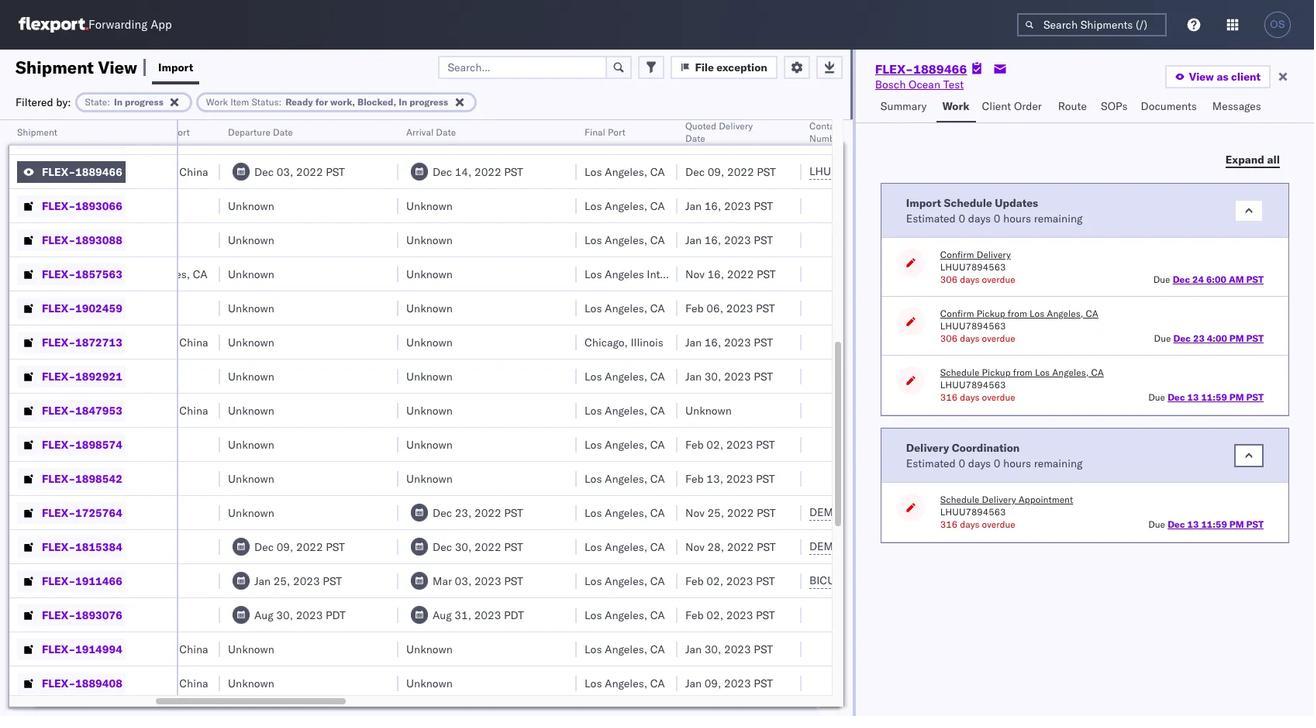 Task type: describe. For each thing, give the bounding box(es) containing it.
3 shanghai, from the top
[[127, 404, 177, 418]]

4 flexport demo shipper co. from the top
[[26, 506, 157, 520]]

confirm pickup from los angeles, ca lhuu7894563
[[940, 308, 1099, 332]]

0 vertical spatial bosch
[[875, 78, 906, 92]]

2 progress from the left
[[410, 96, 448, 107]]

3 co. from the top
[[142, 301, 157, 315]]

-- left flex-1889408
[[26, 677, 40, 691]]

uetu5238478
[[892, 164, 968, 178]]

0 horizontal spatial view
[[98, 56, 137, 78]]

1 demo from the top
[[70, 199, 99, 213]]

-- right 1725764
[[127, 506, 141, 520]]

flex-1857563 button
[[17, 263, 125, 285]]

container numbers button
[[802, 117, 887, 145]]

1 in from the left
[[114, 96, 123, 107]]

2 jan 30, 2023 pst from the top
[[686, 642, 773, 656]]

expand all button
[[1216, 148, 1290, 171]]

lhuu7894563 inside 'confirm delivery lhuu7894563'
[[940, 261, 1006, 273]]

feb 13, 2023 pst
[[686, 472, 775, 486]]

1893076
[[75, 608, 122, 622]]

import button
[[152, 50, 200, 85]]

final port button
[[577, 123, 662, 139]]

quoted delivery date button
[[678, 117, 786, 145]]

schedule pickup from los angeles, ca lhuu7894563
[[940, 367, 1104, 391]]

1 horizontal spatial flex-1889466
[[875, 61, 967, 77]]

overdue for schedule pickup from los angeles, ca lhuu7894563
[[982, 392, 1016, 403]]

view inside button
[[1189, 70, 1214, 84]]

flex-1889408
[[42, 677, 122, 691]]

nov for nov 25, 2022 pst
[[686, 506, 705, 520]]

16, down "jan 13, 2023 pst"
[[705, 199, 721, 213]]

messages button
[[1207, 92, 1270, 123]]

5 shanghai, china from the top
[[127, 677, 208, 691]]

dec 23 4:00 pm pst button
[[1174, 333, 1264, 344]]

am
[[1229, 274, 1244, 285]]

5 shanghai, from the top
[[127, 677, 177, 691]]

delivery coordination estimated 0 days 0 hours remaining
[[906, 441, 1083, 470]]

1857563
[[75, 267, 122, 281]]

1 vertical spatial demu1232567
[[889, 574, 968, 588]]

306 for confirm delivery lhuu7894563
[[940, 274, 958, 285]]

container
[[810, 120, 851, 132]]

from for 316 days overdue
[[1013, 367, 1033, 378]]

6 yantian from the top
[[127, 438, 164, 452]]

final
[[585, 126, 606, 138]]

shipper down 1893066
[[101, 233, 140, 247]]

306 for confirm pickup from los angeles, ca lhuu7894563
[[940, 333, 958, 344]]

16, up "06,"
[[708, 267, 724, 281]]

6 flexport from the top
[[26, 574, 67, 588]]

messages
[[1213, 99, 1262, 113]]

flex-1914994
[[42, 642, 122, 656]]

1889145
[[75, 131, 122, 145]]

view as client button
[[1165, 65, 1271, 88]]

2 co. from the top
[[142, 233, 157, 247]]

2022 up jan 25, 2023 pst
[[296, 540, 323, 554]]

1 flexport demo shipper co. from the top
[[26, 199, 157, 213]]

schedule for delivery
[[940, 494, 980, 506]]

delivery inside delivery coordination estimated 0 days 0 hours remaining
[[906, 441, 949, 455]]

1 flexport from the top
[[26, 199, 67, 213]]

3 bookings from the top
[[26, 472, 72, 486]]

nov 28, 2022 pst
[[686, 540, 776, 554]]

316 for schedule delivery appointment lhuu7894563
[[940, 519, 958, 530]]

4:00
[[1207, 333, 1227, 344]]

confirm for confirm delivery
[[940, 249, 974, 261]]

3 shanghai, china from the top
[[127, 404, 208, 418]]

11:59 for schedule pickup from los angeles, ca lhuu7894563
[[1202, 392, 1228, 403]]

flex-1892921 button
[[17, 366, 125, 387]]

summary button
[[875, 92, 936, 123]]

import for import
[[158, 60, 193, 74]]

flex-1898574
[[42, 438, 122, 452]]

2 vertical spatial ocean
[[60, 404, 92, 418]]

flex- for flex-1898574 button
[[42, 438, 75, 452]]

test down flex-1898574
[[75, 472, 95, 486]]

confirm delivery lhuu7894563
[[940, 249, 1011, 273]]

2 bookings from the top
[[26, 438, 72, 452]]

coordination
[[952, 441, 1020, 455]]

work,
[[330, 96, 355, 107]]

4 demo from the top
[[70, 506, 99, 520]]

dec 13 11:59 pm pst button for schedule delivery appointment lhuu7894563
[[1168, 519, 1264, 530]]

7 demo from the top
[[70, 608, 99, 622]]

flex- for flex-1893076 button
[[42, 608, 75, 622]]

pickup for confirm
[[977, 308, 1006, 319]]

flex-1889466 inside button
[[42, 165, 122, 179]]

2022 down dec 23, 2022 pst
[[475, 540, 502, 554]]

os button
[[1260, 7, 1296, 43]]

flex- for flex-1893066 button
[[42, 199, 75, 213]]

import schedule updates estimated 0 days 0 hours remaining
[[906, 196, 1083, 225]]

route button
[[1052, 92, 1095, 123]]

pdt for aug 31, 2023 pdt
[[504, 608, 524, 622]]

hours inside delivery coordination estimated 0 days 0 hours remaining
[[1004, 456, 1031, 470]]

due for confirm pickup from los angeles, ca lhuu7894563
[[1154, 333, 1171, 344]]

2 yantian from the top
[[127, 199, 164, 213]]

2 shanghai, china from the top
[[127, 335, 208, 349]]

date for departure date
[[273, 126, 293, 138]]

ready
[[286, 96, 313, 107]]

2022 down departure date button
[[296, 165, 323, 179]]

2022 right 23, at the left of page
[[475, 506, 502, 520]]

shipper up 1893076
[[101, 574, 140, 588]]

file exception
[[695, 60, 768, 74]]

name
[[62, 126, 86, 138]]

2 vertical spatial bosch ocean test
[[26, 404, 115, 418]]

client order button
[[976, 92, 1052, 123]]

expand all
[[1226, 152, 1280, 166]]

5 co. from the top
[[142, 540, 157, 554]]

work for work
[[943, 99, 970, 113]]

angeles
[[605, 267, 644, 281]]

306 days overdue for delivery
[[940, 274, 1016, 285]]

4 shanghai, china from the top
[[127, 642, 208, 656]]

23
[[1193, 333, 1205, 344]]

documents
[[1141, 99, 1197, 113]]

estimated inside import schedule updates estimated 0 days 0 hours remaining
[[906, 211, 956, 225]]

3 feb 02, 2023 pst from the top
[[686, 608, 775, 622]]

ocean inside bosch ocean test link
[[909, 78, 941, 92]]

3 flexport from the top
[[26, 301, 67, 315]]

2 : from the left
[[279, 96, 282, 107]]

316 days overdue for delivery
[[940, 519, 1016, 530]]

departure date button
[[220, 123, 383, 139]]

pm for schedule delivery appointment lhuu7894563
[[1230, 519, 1244, 530]]

30, down "06,"
[[705, 370, 721, 383]]

shipper name
[[26, 126, 86, 138]]

8 flexport demo shipper co. from the top
[[26, 642, 157, 656]]

resize handle column header for shipment
[[158, 120, 177, 717]]

2 demo from the top
[[70, 233, 99, 247]]

chicago,
[[585, 335, 628, 349]]

flex- for flex-1911466 'button'
[[42, 574, 75, 588]]

flex-1914994 button
[[17, 639, 125, 660]]

forwarding
[[88, 17, 148, 32]]

5 flexport demo shipper co. from the top
[[26, 540, 157, 554]]

7 co. from the top
[[142, 608, 157, 622]]

forwarding app
[[88, 17, 172, 32]]

shipper up 1911466
[[101, 540, 140, 554]]

4 co. from the top
[[142, 506, 157, 520]]

dec 23, 2022 pst
[[433, 506, 523, 520]]

flex-1902459
[[42, 301, 122, 315]]

date for arrival date
[[436, 126, 456, 138]]

filtered by:
[[16, 95, 71, 109]]

days for schedule delivery appointment
[[960, 519, 980, 530]]

flex- for flex-1847953 button
[[42, 404, 75, 418]]

8 demo from the top
[[70, 642, 99, 656]]

due for schedule pickup from los angeles, ca lhuu7894563
[[1149, 392, 1166, 403]]

shanghai
[[26, 131, 83, 145]]

confirm pickup from los angeles, ca button
[[940, 308, 1099, 320]]

date inside the quoted delivery date
[[686, 133, 705, 144]]

1911466
[[75, 574, 122, 588]]

sops button
[[1095, 92, 1135, 123]]

1 shanghai, china from the top
[[127, 165, 208, 179]]

5 feb from the top
[[686, 608, 704, 622]]

flex- for flex-1815384 "button"
[[42, 540, 75, 554]]

30, down 23, at the left of page
[[455, 540, 472, 554]]

4 yantian from the top
[[127, 301, 164, 315]]

2 in from the left
[[399, 96, 407, 107]]

test down flex-1847953
[[75, 438, 95, 452]]

5 yantian from the top
[[127, 370, 164, 383]]

lhuu7894563, uetu5238478
[[810, 164, 968, 178]]

3 jan 16, 2023 pst from the top
[[686, 335, 773, 349]]

flex- for "flex-1725764" button
[[42, 506, 75, 520]]

days for confirm pickup from los angeles, ca
[[960, 333, 980, 344]]

flex-1872713 button
[[17, 332, 125, 353]]

aug 30, 2023 pdt
[[254, 608, 346, 622]]

os
[[1271, 19, 1285, 30]]

03, for 2023
[[455, 574, 472, 588]]

dec 30, 2022 pst
[[433, 540, 523, 554]]

2022 right 28,
[[727, 540, 754, 554]]

angeles, inside schedule pickup from los angeles, ca lhuu7894563
[[1053, 367, 1089, 378]]

numbers
[[810, 133, 848, 144]]

shipper up 1893088
[[101, 199, 140, 213]]

Search... text field
[[438, 55, 608, 79]]

from for 306 days overdue
[[1008, 308, 1027, 319]]

25, for jan
[[273, 574, 290, 588]]

due for confirm delivery lhuu7894563
[[1154, 274, 1171, 285]]

los angeles international airport
[[585, 267, 747, 281]]

confirm for confirm pickup from los angeles, ca
[[940, 308, 974, 319]]

schedule inside import schedule updates estimated 0 days 0 hours remaining
[[944, 196, 993, 210]]

shipment view
[[16, 56, 137, 78]]

flex-1847953
[[42, 404, 122, 418]]

chicago, illinois
[[585, 335, 664, 349]]

lhuu7894563 inside "schedule delivery appointment lhuu7894563"
[[940, 506, 1006, 518]]

7 flexport demo shipper co. from the top
[[26, 608, 157, 622]]

1 jan 30, 2023 pst from the top
[[686, 370, 773, 383]]

16, down "06,"
[[705, 335, 721, 349]]

international
[[647, 267, 710, 281]]

flex- for the flex-1889145 button on the top left of page
[[42, 131, 75, 145]]

remaining inside delivery coordination estimated 0 days 0 hours remaining
[[1034, 456, 1083, 470]]

3 demo from the top
[[70, 301, 99, 315]]

4 feb from the top
[[686, 574, 704, 588]]

shipper up '1872713'
[[101, 301, 140, 315]]

jan 25, 2023 pst
[[254, 574, 342, 588]]

2 02, from the top
[[707, 574, 724, 588]]

days for confirm delivery
[[960, 274, 980, 285]]

nov 25, 2022 pst
[[686, 506, 776, 520]]

5 flexport from the top
[[26, 540, 67, 554]]

1725764
[[75, 506, 122, 520]]

sops
[[1101, 99, 1128, 113]]

8 yantian from the top
[[127, 608, 164, 622]]

state : in progress
[[85, 96, 163, 107]]

306 days overdue for pickup
[[940, 333, 1016, 344]]

test inside bosch ocean test link
[[943, 78, 964, 92]]

shipment button
[[9, 123, 161, 139]]

test up '1898574'
[[94, 404, 115, 418]]

2 resize handle column header from the left
[[101, 120, 119, 717]]

3 02, from the top
[[707, 608, 724, 622]]

13 for schedule delivery appointment lhuu7894563
[[1188, 519, 1199, 530]]

shipper up 1898542 at the bottom left of the page
[[98, 438, 136, 452]]

arrival date button
[[399, 123, 561, 139]]

flex-1857563
[[42, 267, 122, 281]]

flex-1872713
[[42, 335, 122, 349]]

13, for feb
[[707, 472, 724, 486]]

schedule pickup from los angeles, ca button
[[940, 367, 1104, 379]]

13 for schedule pickup from los angeles, ca lhuu7894563
[[1188, 392, 1199, 403]]

pdt for aug 30, 2023 pdt
[[326, 608, 346, 622]]

work button
[[936, 92, 976, 123]]

shipper down '1898574'
[[98, 472, 136, 486]]

shipment for shipment
[[17, 126, 57, 138]]

03, for 2022
[[277, 165, 293, 179]]

shipper down 1898542 at the bottom left of the page
[[101, 506, 140, 520]]

resize handle column header for quoted delivery date
[[783, 120, 802, 717]]

client order
[[982, 99, 1042, 113]]



Task type: vqa. For each thing, say whether or not it's contained in the screenshot.
second upload customs clearance documents from the bottom
no



Task type: locate. For each thing, give the bounding box(es) containing it.
pm
[[1230, 333, 1244, 344], [1230, 392, 1244, 403], [1230, 519, 1244, 530]]

14,
[[455, 165, 472, 179]]

1 lhuu7894563 from the top
[[940, 261, 1006, 273]]

nov left 28,
[[686, 540, 705, 554]]

import down uetu5238478
[[906, 196, 941, 210]]

316 up coordination
[[940, 392, 958, 403]]

flex-1889466
[[875, 61, 967, 77], [42, 165, 122, 179]]

3 bookings test shipper china from the top
[[26, 472, 168, 486]]

0 vertical spatial estimated
[[906, 211, 956, 225]]

4 overdue from the top
[[982, 519, 1016, 530]]

work left item
[[206, 96, 228, 107]]

from inside schedule pickup from los angeles, ca lhuu7894563
[[1013, 367, 1033, 378]]

nov for nov 28, 2022 pst
[[686, 540, 705, 554]]

from inside 'confirm pickup from los angeles, ca lhuu7894563'
[[1008, 308, 1027, 319]]

flex-1889466 button
[[17, 161, 125, 183]]

2 vertical spatial schedule
[[940, 494, 980, 506]]

2 pdt from the left
[[504, 608, 524, 622]]

departure for departure port
[[127, 126, 170, 138]]

shipment
[[16, 56, 94, 78], [17, 126, 57, 138]]

1 : from the left
[[107, 96, 110, 107]]

flex- for the flex-1898542 button on the left bottom of page
[[42, 472, 75, 486]]

Search Shipments (/) text field
[[1017, 13, 1167, 36]]

delivery for schedule delivery appointment lhuu7894563
[[982, 494, 1016, 506]]

2 dec 13 11:59 pm pst button from the top
[[1168, 519, 1264, 530]]

shipper up 1889408
[[101, 642, 140, 656]]

1 horizontal spatial :
[[279, 96, 282, 107]]

1 horizontal spatial 1889466
[[914, 61, 967, 77]]

0 vertical spatial import
[[158, 60, 193, 74]]

1902459
[[75, 301, 122, 315]]

5 demo from the top
[[70, 540, 99, 554]]

los inside 'confirm pickup from los angeles, ca lhuu7894563'
[[1030, 308, 1045, 319]]

hours down updates
[[1004, 211, 1031, 225]]

1 vertical spatial hours
[[1004, 456, 1031, 470]]

1 11:59 from the top
[[1202, 392, 1228, 403]]

1 vertical spatial pickup
[[982, 367, 1011, 378]]

13,
[[705, 131, 721, 145], [707, 472, 724, 486]]

days down coordination
[[968, 456, 991, 470]]

2 port from the left
[[608, 126, 626, 138]]

bookings up flex-1847953 button
[[26, 370, 72, 383]]

dec
[[254, 165, 274, 179], [433, 165, 452, 179], [686, 165, 705, 179], [1173, 274, 1190, 285], [1174, 333, 1191, 344], [1168, 392, 1185, 403], [433, 506, 452, 520], [1168, 519, 1185, 530], [254, 540, 274, 554], [433, 540, 452, 554]]

1 horizontal spatial 25,
[[708, 506, 724, 520]]

0 vertical spatial confirm
[[940, 249, 974, 261]]

from down 'confirm pickup from los angeles, ca lhuu7894563'
[[1013, 367, 1033, 378]]

2 jan 16, 2023 pst from the top
[[686, 233, 773, 247]]

co. right 1893088
[[142, 233, 157, 247]]

0 vertical spatial remaining
[[1034, 211, 1083, 225]]

test down flex-1872713 at the left top of the page
[[75, 370, 95, 383]]

yantian left ltd
[[127, 131, 164, 145]]

order
[[1014, 99, 1042, 113]]

aug 31, 2023 pdt
[[433, 608, 524, 622]]

co. right 1911466
[[142, 574, 157, 588]]

days inside delivery coordination estimated 0 days 0 hours remaining
[[968, 456, 991, 470]]

1 vertical spatial bookings
[[26, 438, 72, 452]]

flex- for 'flex-1872713' button
[[42, 335, 75, 349]]

16, up airport
[[705, 233, 721, 247]]

1893088
[[75, 233, 122, 247]]

30, down jan 25, 2023 pst
[[276, 608, 293, 622]]

pickup down 'confirm pickup from los angeles, ca lhuu7894563'
[[982, 367, 1011, 378]]

estimated down coordination
[[906, 456, 956, 470]]

departure inside departure date button
[[228, 126, 271, 138]]

0 horizontal spatial work
[[206, 96, 228, 107]]

1 vertical spatial 13,
[[707, 472, 724, 486]]

status
[[252, 96, 279, 107]]

demo down flex-1857563
[[70, 301, 99, 315]]

13, for jan
[[705, 131, 721, 145]]

8 flexport from the top
[[26, 642, 67, 656]]

1 vertical spatial 02,
[[707, 574, 724, 588]]

0 vertical spatial feb 02, 2023 pst
[[686, 438, 775, 452]]

1 vertical spatial remaining
[[1034, 456, 1083, 470]]

summary
[[881, 99, 927, 113]]

2 vertical spatial feb 02, 2023 pst
[[686, 608, 775, 622]]

1 vertical spatial due dec 13 11:59 pm pst
[[1149, 519, 1264, 530]]

0 vertical spatial nov
[[686, 267, 705, 281]]

2 vertical spatial pm
[[1230, 519, 1244, 530]]

test
[[943, 78, 964, 92], [94, 165, 115, 179], [75, 370, 95, 383], [94, 404, 115, 418], [75, 438, 95, 452], [75, 472, 95, 486]]

jan
[[686, 131, 702, 145], [686, 199, 702, 213], [686, 233, 702, 247], [686, 335, 702, 349], [686, 370, 702, 383], [254, 574, 271, 588], [686, 642, 702, 656], [686, 677, 702, 691]]

demo down flex-1725764
[[70, 540, 99, 554]]

flex- for flex-1914994 button
[[42, 642, 75, 656]]

flex- inside "button"
[[42, 540, 75, 554]]

7 flexport from the top
[[26, 608, 67, 622]]

shanghai, right 1847953
[[127, 404, 177, 418]]

1 horizontal spatial 03,
[[455, 574, 472, 588]]

0 vertical spatial 02,
[[707, 438, 724, 452]]

6 demo from the top
[[70, 574, 99, 588]]

2 vertical spatial bosch
[[26, 404, 57, 418]]

0 vertical spatial 316
[[940, 392, 958, 403]]

days down "schedule delivery appointment lhuu7894563"
[[960, 519, 980, 530]]

1815384
[[75, 540, 122, 554]]

306 days overdue down 'confirm pickup from los angeles, ca lhuu7894563'
[[940, 333, 1016, 344]]

view left as
[[1189, 70, 1214, 84]]

1 vertical spatial 306
[[940, 333, 958, 344]]

0 vertical spatial 13
[[1188, 392, 1199, 403]]

flex- for flex-1857563 button
[[42, 267, 75, 281]]

pm for schedule pickup from los angeles, ca lhuu7894563
[[1230, 392, 1244, 403]]

yantian right 1892921
[[127, 370, 164, 383]]

1 horizontal spatial import
[[906, 196, 941, 210]]

306 down 'confirm delivery lhuu7894563'
[[940, 274, 958, 285]]

aug for aug 31, 2023 pdt
[[433, 608, 452, 622]]

shipper
[[26, 126, 59, 138], [101, 199, 140, 213], [101, 233, 140, 247], [101, 301, 140, 315], [98, 370, 136, 383], [98, 438, 136, 452], [98, 472, 136, 486], [101, 506, 140, 520], [101, 540, 140, 554], [101, 574, 140, 588], [101, 608, 140, 622], [101, 642, 140, 656]]

2 shanghai, from the top
[[127, 335, 177, 349]]

316 days overdue
[[940, 392, 1016, 403], [940, 519, 1016, 530]]

2 aug from the left
[[433, 608, 452, 622]]

306 down 'confirm pickup from los angeles, ca lhuu7894563'
[[940, 333, 958, 344]]

ltd
[[169, 131, 188, 145]]

angeles, inside 'confirm pickup from los angeles, ca lhuu7894563'
[[1047, 308, 1084, 319]]

schedule inside schedule pickup from los angeles, ca lhuu7894563
[[940, 367, 980, 378]]

1 remaining from the top
[[1034, 211, 1083, 225]]

delivery inside "schedule delivery appointment lhuu7894563"
[[982, 494, 1016, 506]]

remaining inside import schedule updates estimated 0 days 0 hours remaining
[[1034, 211, 1083, 225]]

0 horizontal spatial progress
[[125, 96, 163, 107]]

work for work item status : ready for work, blocked, in progress
[[206, 96, 228, 107]]

demo down flex-1898542
[[70, 506, 99, 520]]

8 co. from the top
[[142, 642, 157, 656]]

import
[[158, 60, 193, 74], [906, 196, 941, 210]]

1 316 from the top
[[940, 392, 958, 403]]

import inside import schedule updates estimated 0 days 0 hours remaining
[[906, 196, 941, 210]]

1 306 days overdue from the top
[[940, 274, 1016, 285]]

3 feb from the top
[[686, 472, 704, 486]]

1 nov from the top
[[686, 267, 705, 281]]

overdue down schedule pickup from los angeles, ca lhuu7894563
[[982, 392, 1016, 403]]

0 vertical spatial due dec 13 11:59 pm pst
[[1149, 392, 1264, 403]]

bosch down shanghai
[[26, 165, 57, 179]]

2022 down "jan 13, 2023 pst"
[[727, 165, 754, 179]]

jan 09, 2023 pst
[[686, 677, 773, 691]]

2 flexport demo shipper co. from the top
[[26, 233, 157, 247]]

due
[[1154, 274, 1171, 285], [1154, 333, 1171, 344], [1149, 392, 1166, 403], [1149, 519, 1166, 530]]

1 shanghai, from the top
[[127, 165, 177, 179]]

ocean
[[909, 78, 941, 92], [60, 165, 92, 179], [60, 404, 92, 418]]

0 vertical spatial 25,
[[708, 506, 724, 520]]

due dec 13 11:59 pm pst for schedule pickup from los angeles, ca lhuu7894563
[[1149, 392, 1264, 403]]

demo up flex-1893076
[[70, 574, 99, 588]]

flex-1815384
[[42, 540, 122, 554]]

1 yantian from the top
[[127, 131, 164, 145]]

0 vertical spatial 03,
[[277, 165, 293, 179]]

lhuu7894563,
[[810, 164, 890, 178]]

0 vertical spatial jan 16, 2023 pst
[[686, 199, 773, 213]]

shipper up 1847953
[[98, 370, 136, 383]]

days down 'confirm pickup from los angeles, ca lhuu7894563'
[[960, 333, 980, 344]]

2 vertical spatial 02,
[[707, 608, 724, 622]]

0 horizontal spatial :
[[107, 96, 110, 107]]

shanghai, right '1872713'
[[127, 335, 177, 349]]

2 flexport from the top
[[26, 233, 67, 247]]

1 vertical spatial 316 days overdue
[[940, 519, 1016, 530]]

flex- for flex-1902459 button on the top of the page
[[42, 301, 75, 315]]

1914994
[[75, 642, 122, 656]]

pickup for schedule
[[982, 367, 1011, 378]]

1 vertical spatial ocean
[[60, 165, 92, 179]]

1 dec 13 11:59 pm pst button from the top
[[1168, 392, 1264, 403]]

0 horizontal spatial aug
[[254, 608, 273, 622]]

1 vertical spatial flex-1889466
[[42, 165, 122, 179]]

2 feb from the top
[[686, 438, 704, 452]]

demo up flex-1889408
[[70, 642, 99, 656]]

2022 up feb 06, 2023 pst
[[727, 267, 754, 281]]

overdue for confirm pickup from los angeles, ca lhuu7894563
[[982, 333, 1016, 344]]

316 for schedule pickup from los angeles, ca lhuu7894563
[[940, 392, 958, 403]]

1 vertical spatial 1889466
[[75, 165, 122, 179]]

1 bookings test shipper china from the top
[[26, 370, 168, 383]]

schedule for pickup
[[940, 367, 980, 378]]

1 vertical spatial bookings test shipper china
[[26, 438, 168, 452]]

flex-1889145 button
[[17, 127, 125, 149]]

: up shanghai bluetech co., ltd
[[107, 96, 110, 107]]

los angeles, ca
[[585, 131, 665, 145], [585, 165, 665, 179], [585, 199, 665, 213], [585, 233, 665, 247], [127, 267, 208, 281], [585, 301, 665, 315], [585, 370, 665, 383], [585, 404, 665, 418], [585, 438, 665, 452], [585, 472, 665, 486], [585, 506, 665, 520], [585, 540, 665, 554], [585, 574, 665, 588], [585, 608, 665, 622], [585, 642, 665, 656], [585, 677, 665, 691]]

0 vertical spatial 316 days overdue
[[940, 392, 1016, 403]]

bluetech
[[86, 131, 141, 145]]

1898574
[[75, 438, 122, 452]]

schedule delivery appointment button
[[940, 494, 1073, 506]]

resize handle column header for departure port
[[202, 120, 220, 717]]

flex-1893066
[[42, 199, 122, 213]]

11:59 for schedule delivery appointment lhuu7894563
[[1202, 519, 1228, 530]]

overdue for schedule delivery appointment lhuu7894563
[[982, 519, 1016, 530]]

1 vertical spatial dec 09, 2022 pst
[[254, 540, 345, 554]]

2 306 from the top
[[940, 333, 958, 344]]

shipment down filtered
[[17, 126, 57, 138]]

date down ready
[[273, 126, 293, 138]]

port for final port
[[608, 126, 626, 138]]

1898542
[[75, 472, 122, 486]]

0 vertical spatial 09,
[[708, 165, 725, 179]]

1 vertical spatial nov
[[686, 506, 705, 520]]

date
[[273, 126, 293, 138], [436, 126, 456, 138], [686, 133, 705, 144]]

shanghai, right 1914994
[[127, 642, 177, 656]]

flexport down flex-1893076 button
[[26, 642, 67, 656]]

bookings test shipper china down '1898574'
[[26, 472, 168, 486]]

lhuu7894563 up coordination
[[940, 379, 1006, 391]]

file
[[695, 60, 714, 74]]

work inside button
[[943, 99, 970, 113]]

quoted delivery date
[[686, 120, 753, 144]]

shipper up 1914994
[[101, 608, 140, 622]]

316 days overdue down "schedule delivery appointment lhuu7894563"
[[940, 519, 1016, 530]]

1 pdt from the left
[[326, 608, 346, 622]]

1 aug from the left
[[254, 608, 273, 622]]

feb up nov 25, 2022 pst
[[686, 472, 704, 486]]

import inside button
[[158, 60, 193, 74]]

bosch ocean test down flex-1892921 button
[[26, 404, 115, 418]]

departure
[[127, 126, 170, 138], [228, 126, 271, 138]]

1 co. from the top
[[142, 199, 157, 213]]

0 vertical spatial 306 days overdue
[[940, 274, 1016, 285]]

2 13 from the top
[[1188, 519, 1199, 530]]

co. up ningbo
[[142, 540, 157, 554]]

shipper down filtered by:
[[26, 126, 59, 138]]

1 estimated from the top
[[906, 211, 956, 225]]

ocean down flex-1892921 button
[[60, 404, 92, 418]]

aug down jan 25, 2023 pst
[[254, 608, 273, 622]]

0 horizontal spatial date
[[273, 126, 293, 138]]

as
[[1217, 70, 1229, 84]]

28,
[[708, 540, 724, 554]]

2 vertical spatial jan 16, 2023 pst
[[686, 335, 773, 349]]

flexport demo shipper co. down 1893076
[[26, 642, 157, 656]]

2 confirm from the top
[[940, 308, 974, 319]]

dec 09, 2022 pst down "jan 13, 2023 pst"
[[686, 165, 776, 179]]

2022 right 14,
[[475, 165, 502, 179]]

25, up 28,
[[708, 506, 724, 520]]

1 horizontal spatial port
[[608, 126, 626, 138]]

client
[[1231, 70, 1261, 84]]

0 horizontal spatial dec 09, 2022 pst
[[254, 540, 345, 554]]

delivery for quoted delivery date
[[719, 120, 753, 132]]

0 horizontal spatial departure
[[127, 126, 170, 138]]

316 days overdue down schedule pickup from los angeles, ca lhuu7894563
[[940, 392, 1016, 403]]

2 due dec 13 11:59 pm pst from the top
[[1149, 519, 1264, 530]]

1 horizontal spatial aug
[[433, 608, 452, 622]]

0 vertical spatial 13,
[[705, 131, 721, 145]]

flex- for flex-1889408 button
[[42, 677, 75, 691]]

confirm down 'confirm delivery lhuu7894563'
[[940, 308, 974, 319]]

1 vertical spatial 03,
[[455, 574, 472, 588]]

jan 16, 2023 pst down feb 06, 2023 pst
[[686, 335, 773, 349]]

2 vertical spatial nov
[[686, 540, 705, 554]]

2 bookings test shipper china from the top
[[26, 438, 168, 452]]

flex-1911466 button
[[17, 570, 125, 592]]

ocean up flex-1893066 button
[[60, 165, 92, 179]]

resize handle column header for final port
[[659, 120, 678, 717]]

-- left flex-1872713 at the left top of the page
[[26, 335, 40, 349]]

1 resize handle column header from the left
[[0, 120, 19, 717]]

1 horizontal spatial progress
[[410, 96, 448, 107]]

aug left 31,
[[433, 608, 452, 622]]

1 vertical spatial from
[[1013, 367, 1033, 378]]

schedule delivery appointment lhuu7894563
[[940, 494, 1073, 518]]

1 feb 02, 2023 pst from the top
[[686, 438, 775, 452]]

final port
[[585, 126, 626, 138]]

shipper name button
[[19, 123, 104, 139]]

1 horizontal spatial dec 09, 2022 pst
[[686, 165, 776, 179]]

1 horizontal spatial date
[[436, 126, 456, 138]]

quoted
[[686, 120, 717, 132]]

due for schedule delivery appointment lhuu7894563
[[1149, 519, 1166, 530]]

route
[[1058, 99, 1087, 113]]

estimated inside delivery coordination estimated 0 days 0 hours remaining
[[906, 456, 956, 470]]

china
[[179, 165, 208, 179], [179, 335, 208, 349], [139, 370, 168, 383], [179, 404, 208, 418], [139, 438, 168, 452], [139, 472, 168, 486], [179, 642, 208, 656], [179, 677, 208, 691]]

-
[[26, 267, 33, 281], [33, 267, 40, 281], [26, 335, 33, 349], [33, 335, 40, 349], [127, 506, 134, 520], [134, 506, 141, 520], [26, 677, 33, 691], [33, 677, 40, 691]]

2 feb 02, 2023 pst from the top
[[686, 574, 775, 588]]

illinois
[[631, 335, 664, 349]]

1 vertical spatial dec 13 11:59 pm pst button
[[1168, 519, 1264, 530]]

feb up jan 09, 2023 pst
[[686, 608, 704, 622]]

flexport. image
[[19, 17, 88, 33]]

pickup inside schedule pickup from los angeles, ca lhuu7894563
[[982, 367, 1011, 378]]

for
[[315, 96, 328, 107]]

0 vertical spatial 306
[[940, 274, 958, 285]]

6:00
[[1207, 274, 1227, 285]]

3 nov from the top
[[686, 540, 705, 554]]

lhuu7894563 inside 'confirm pickup from los angeles, ca lhuu7894563'
[[940, 320, 1006, 332]]

bosch ocean test
[[875, 78, 964, 92], [26, 165, 115, 179], [26, 404, 115, 418]]

2 nov from the top
[[686, 506, 705, 520]]

all
[[1267, 152, 1280, 166]]

days for schedule pickup from los angeles, ca
[[960, 392, 980, 403]]

departure inside button
[[127, 126, 170, 138]]

pdt
[[326, 608, 346, 622], [504, 608, 524, 622]]

1 02, from the top
[[707, 438, 724, 452]]

25, for nov
[[708, 506, 724, 520]]

flexport down flex-1893066 button
[[26, 233, 67, 247]]

6 flexport demo shipper co. from the top
[[26, 574, 157, 588]]

0 vertical spatial demu1232567
[[810, 540, 888, 554]]

shipper inside button
[[26, 126, 59, 138]]

1 bookings from the top
[[26, 370, 72, 383]]

: left ready
[[279, 96, 282, 107]]

2 lhuu7894563 from the top
[[940, 320, 1006, 332]]

2 316 days overdue from the top
[[940, 519, 1016, 530]]

import for import schedule updates estimated 0 days 0 hours remaining
[[906, 196, 941, 210]]

days inside import schedule updates estimated 0 days 0 hours remaining
[[968, 211, 991, 225]]

resize handle column header
[[0, 120, 19, 717], [101, 120, 119, 717], [158, 120, 177, 717], [202, 120, 220, 717], [380, 120, 399, 717], [558, 120, 577, 717], [659, 120, 678, 717], [783, 120, 802, 717]]

bosch ocean test down flex-1889466 link
[[875, 78, 964, 92]]

0 horizontal spatial 03,
[[277, 165, 293, 179]]

flex-1725764
[[42, 506, 122, 520]]

0 vertical spatial pm
[[1230, 333, 1244, 344]]

ca inside schedule pickup from los angeles, ca lhuu7894563
[[1091, 367, 1104, 378]]

1889466 inside flex-1889466 button
[[75, 165, 122, 179]]

1 horizontal spatial pdt
[[504, 608, 524, 622]]

2 horizontal spatial date
[[686, 133, 705, 144]]

overdue for confirm delivery lhuu7894563
[[982, 274, 1016, 285]]

1 feb from the top
[[686, 301, 704, 315]]

flexport demo shipper co. down 1898542 at the bottom left of the page
[[26, 506, 157, 520]]

0 vertical spatial shipment
[[16, 56, 94, 78]]

1 13 from the top
[[1188, 392, 1199, 403]]

port for departure port
[[172, 126, 190, 138]]

1 confirm from the top
[[940, 249, 974, 261]]

delivery inside the quoted delivery date
[[719, 120, 753, 132]]

5 resize handle column header from the left
[[380, 120, 399, 717]]

0 vertical spatial 1889466
[[914, 61, 967, 77]]

flex- for flex-1889466 button
[[42, 165, 75, 179]]

3 flexport demo shipper co. from the top
[[26, 301, 157, 315]]

lhuu7894563 down import schedule updates estimated 0 days 0 hours remaining
[[940, 261, 1006, 273]]

test down shanghai bluetech co., ltd
[[94, 165, 115, 179]]

0 vertical spatial schedule
[[944, 196, 993, 210]]

1 jan 16, 2023 pst from the top
[[686, 199, 773, 213]]

bookings
[[26, 370, 72, 383], [26, 438, 72, 452], [26, 472, 72, 486]]

ca
[[650, 131, 665, 145], [650, 165, 665, 179], [650, 199, 665, 213], [650, 233, 665, 247], [193, 267, 208, 281], [650, 301, 665, 315], [1086, 308, 1099, 319], [1091, 367, 1104, 378], [650, 370, 665, 383], [650, 404, 665, 418], [650, 438, 665, 452], [650, 472, 665, 486], [650, 506, 665, 520], [650, 540, 665, 554], [650, 574, 665, 588], [650, 608, 665, 622], [650, 642, 665, 656], [650, 677, 665, 691]]

flex- for flex-1893088 button
[[42, 233, 75, 247]]

1 vertical spatial jan 16, 2023 pst
[[686, 233, 773, 247]]

09,
[[708, 165, 725, 179], [277, 540, 293, 554], [705, 677, 721, 691]]

0 horizontal spatial pdt
[[326, 608, 346, 622]]

shipment for shipment view
[[16, 56, 94, 78]]

:
[[107, 96, 110, 107], [279, 96, 282, 107]]

6 resize handle column header from the left
[[558, 120, 577, 717]]

bookings up the flex-1898542 button on the left bottom of page
[[26, 438, 72, 452]]

delivery inside 'confirm delivery lhuu7894563'
[[977, 249, 1011, 261]]

jan 13, 2023 pst
[[686, 131, 773, 145]]

2 overdue from the top
[[982, 333, 1016, 344]]

1 hours from the top
[[1004, 211, 1031, 225]]

in right state
[[114, 96, 123, 107]]

0 vertical spatial dec 13 11:59 pm pst button
[[1168, 392, 1264, 403]]

0 vertical spatial 11:59
[[1202, 392, 1228, 403]]

aug for aug 30, 2023 pdt
[[254, 608, 273, 622]]

delivery for confirm delivery lhuu7894563
[[977, 249, 1011, 261]]

pickup inside 'confirm pickup from los angeles, ca lhuu7894563'
[[977, 308, 1006, 319]]

4 shanghai, from the top
[[127, 642, 177, 656]]

1 vertical spatial schedule
[[940, 367, 980, 378]]

shanghai,
[[127, 165, 177, 179], [127, 335, 177, 349], [127, 404, 177, 418], [127, 642, 177, 656], [127, 677, 177, 691]]

1 port from the left
[[172, 126, 190, 138]]

1 316 days overdue from the top
[[940, 392, 1016, 403]]

lhuu7894563 inside schedule pickup from los angeles, ca lhuu7894563
[[940, 379, 1006, 391]]

316 days overdue for pickup
[[940, 392, 1016, 403]]

4 flexport from the top
[[26, 506, 67, 520]]

due dec 13 11:59 pm pst for schedule delivery appointment lhuu7894563
[[1149, 519, 1264, 530]]

2 vertical spatial bookings
[[26, 472, 72, 486]]

item
[[230, 96, 249, 107]]

shipment inside shipment button
[[17, 126, 57, 138]]

3 overdue from the top
[[982, 392, 1016, 403]]

0 vertical spatial dec 09, 2022 pst
[[686, 165, 776, 179]]

bookings test shipper china down 1847953
[[26, 438, 168, 452]]

1 vertical spatial feb 02, 2023 pst
[[686, 574, 775, 588]]

pickup down 'confirm delivery lhuu7894563'
[[977, 308, 1006, 319]]

3 lhuu7894563 from the top
[[940, 379, 1006, 391]]

appointment
[[1019, 494, 1073, 506]]

7 resize handle column header from the left
[[659, 120, 678, 717]]

updates
[[995, 196, 1038, 210]]

2 vertical spatial 09,
[[705, 677, 721, 691]]

1 vertical spatial bosch ocean test
[[26, 165, 115, 179]]

0 horizontal spatial flex-1889466
[[42, 165, 122, 179]]

departure port
[[127, 126, 190, 138]]

0 vertical spatial pickup
[[977, 308, 1006, 319]]

1 progress from the left
[[125, 96, 163, 107]]

1 vertical spatial 13
[[1188, 519, 1199, 530]]

flex-1893076 button
[[17, 604, 125, 626]]

03, down departure date button
[[277, 165, 293, 179]]

resize handle column header for departure date
[[380, 120, 399, 717]]

progress up arrival date
[[410, 96, 448, 107]]

pm for confirm pickup from los angeles, ca lhuu7894563
[[1230, 333, 1244, 344]]

jan 16, 2023 pst down "jan 13, 2023 pst"
[[686, 199, 773, 213]]

test up work button
[[943, 78, 964, 92]]

1 vertical spatial estimated
[[906, 456, 956, 470]]

0 horizontal spatial 1889466
[[75, 165, 122, 179]]

06,
[[707, 301, 724, 315]]

0 vertical spatial bookings test shipper china
[[26, 370, 168, 383]]

1847953
[[75, 404, 122, 418]]

3 yantian from the top
[[127, 233, 164, 247]]

flex- for flex-1892921 button
[[42, 370, 75, 383]]

dec 13 11:59 pm pst button for schedule pickup from los angeles, ca lhuu7894563
[[1168, 392, 1264, 403]]

flex- inside 'button'
[[42, 574, 75, 588]]

3 pm from the top
[[1230, 519, 1244, 530]]

1 overdue from the top
[[982, 274, 1016, 285]]

departure port button
[[119, 123, 205, 139]]

1 vertical spatial 316
[[940, 519, 958, 530]]

2 vertical spatial bookings test shipper china
[[26, 472, 168, 486]]

0 vertical spatial ocean
[[909, 78, 941, 92]]

exception
[[717, 60, 768, 74]]

bicu1234565,
[[810, 574, 886, 588]]

aug
[[254, 608, 273, 622], [433, 608, 452, 622]]

dec 03, 2022 pst
[[254, 165, 345, 179]]

yantian right 1893088
[[127, 233, 164, 247]]

confirm inside 'confirm pickup from los angeles, ca lhuu7894563'
[[940, 308, 974, 319]]

1 horizontal spatial work
[[943, 99, 970, 113]]

port right final
[[608, 126, 626, 138]]

progress
[[125, 96, 163, 107], [410, 96, 448, 107]]

1 departure from the left
[[127, 126, 170, 138]]

flexport up flex-1911466 'button'
[[26, 540, 67, 554]]

1 due dec 13 11:59 pm pst from the top
[[1149, 392, 1264, 403]]

1 horizontal spatial in
[[399, 96, 407, 107]]

los inside schedule pickup from los angeles, ca lhuu7894563
[[1035, 367, 1050, 378]]

1 vertical spatial shipment
[[17, 126, 57, 138]]

flexport demo shipper co. up 1893076
[[26, 574, 157, 588]]

flexport demo shipper co. down 1911466
[[26, 608, 157, 622]]

1889408
[[75, 677, 122, 691]]

0 vertical spatial bosch ocean test
[[875, 78, 964, 92]]

confirm inside 'confirm delivery lhuu7894563'
[[940, 249, 974, 261]]

schedule inside "schedule delivery appointment lhuu7894563"
[[940, 494, 980, 506]]

departure for departure date
[[228, 126, 271, 138]]

resize handle column header for arrival date
[[558, 120, 577, 717]]

feb left "06,"
[[686, 301, 704, 315]]

2022 up 'nov 28, 2022 pst' on the bottom of the page
[[727, 506, 754, 520]]

1 vertical spatial 09,
[[277, 540, 293, 554]]

7 yantian from the top
[[127, 472, 164, 486]]

1 vertical spatial 11:59
[[1202, 519, 1228, 530]]

-- left flex-1857563
[[26, 267, 40, 281]]

jan 30, 2023 pst up jan 09, 2023 pst
[[686, 642, 773, 656]]

flex-1898542 button
[[17, 468, 125, 490]]

1 vertical spatial bosch
[[26, 165, 57, 179]]

forwarding app link
[[19, 17, 172, 33]]

hours inside import schedule updates estimated 0 days 0 hours remaining
[[1004, 211, 1031, 225]]

nov for nov 16, 2022 pst
[[686, 267, 705, 281]]

ca inside 'confirm pickup from los angeles, ca lhuu7894563'
[[1086, 308, 1099, 319]]

6 co. from the top
[[142, 574, 157, 588]]

work left the client
[[943, 99, 970, 113]]

nov 16, 2022 pst
[[686, 267, 776, 281]]

yantian right the 1902459
[[127, 301, 164, 315]]

1872713
[[75, 335, 122, 349]]

import down app
[[158, 60, 193, 74]]

31,
[[455, 608, 472, 622]]

30, up jan 09, 2023 pst
[[705, 642, 721, 656]]

flexport demo shipper co. down 1725764
[[26, 540, 157, 554]]

port right co.,
[[172, 126, 190, 138]]

0 vertical spatial from
[[1008, 308, 1027, 319]]

flex-1847953 button
[[17, 400, 125, 421]]



